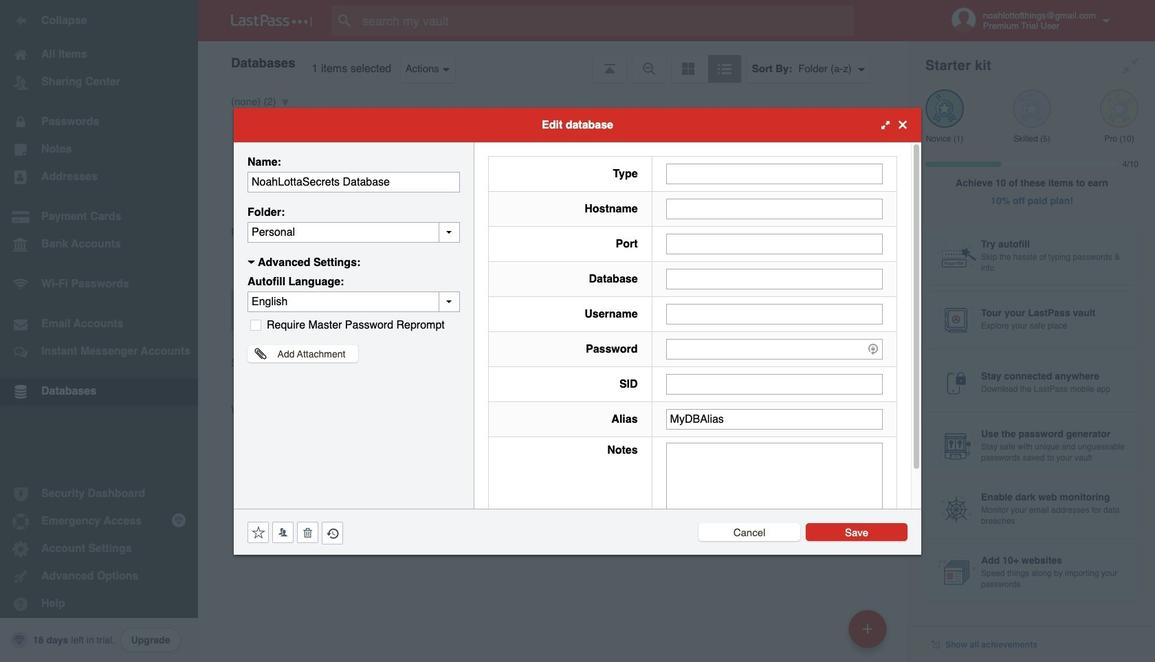 Task type: locate. For each thing, give the bounding box(es) containing it.
None text field
[[666, 163, 883, 184], [248, 172, 460, 192], [248, 222, 460, 243], [666, 234, 883, 254], [666, 269, 883, 289], [666, 304, 883, 324], [666, 374, 883, 395], [666, 443, 883, 528], [666, 163, 883, 184], [248, 172, 460, 192], [248, 222, 460, 243], [666, 234, 883, 254], [666, 269, 883, 289], [666, 304, 883, 324], [666, 374, 883, 395], [666, 443, 883, 528]]

dialog
[[234, 108, 922, 555]]

None text field
[[666, 198, 883, 219], [666, 409, 883, 430], [666, 198, 883, 219], [666, 409, 883, 430]]

new item image
[[863, 624, 873, 634]]

new item navigation
[[844, 606, 896, 663]]

None password field
[[666, 339, 883, 359]]



Task type: describe. For each thing, give the bounding box(es) containing it.
Search search field
[[332, 6, 881, 36]]

vault options navigation
[[198, 41, 909, 83]]

lastpass image
[[231, 14, 312, 27]]

search my vault text field
[[332, 6, 881, 36]]

main navigation navigation
[[0, 0, 198, 663]]



